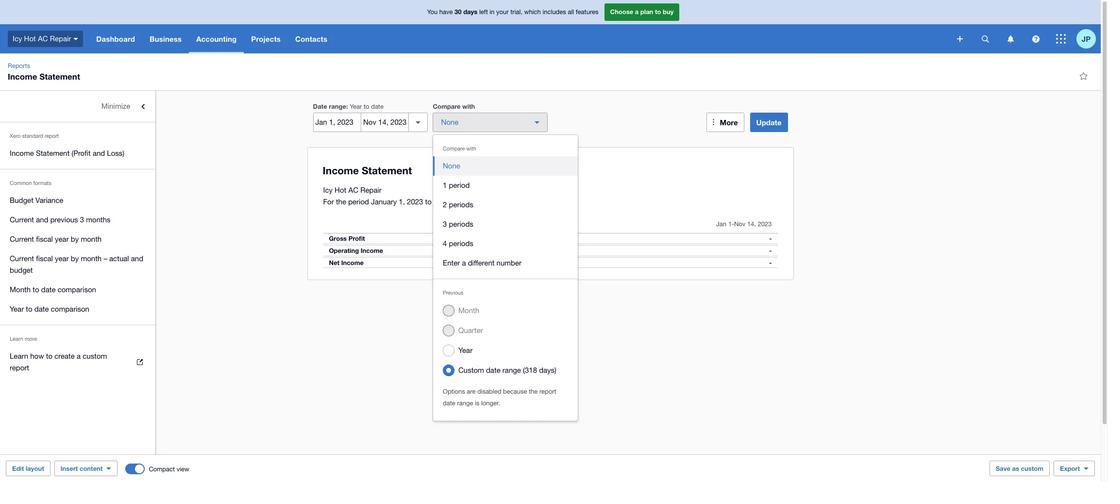 Task type: vqa. For each thing, say whether or not it's contained in the screenshot.
Bank transactions by date LINK
no



Task type: describe. For each thing, give the bounding box(es) containing it.
banner containing jp
[[0, 0, 1101, 53]]

Select end date field
[[361, 113, 409, 132]]

0 vertical spatial compare with
[[433, 102, 475, 110]]

dashboard
[[96, 34, 135, 43]]

month to date comparison link
[[0, 280, 155, 300]]

projects
[[251, 34, 281, 43]]

options
[[443, 388, 465, 395]]

business button
[[142, 24, 189, 53]]

repair for icy hot ac repair for the period january 1, 2023 to november 14, 2023
[[360, 186, 382, 194]]

number
[[497, 259, 522, 267]]

1 vertical spatial and
[[36, 216, 48, 224]]

year for current fiscal year by month
[[55, 235, 69, 243]]

and inside current fiscal year by month – actual and budget
[[131, 255, 143, 263]]

insert content
[[61, 465, 103, 473]]

minimize
[[101, 102, 130, 110]]

the inside options are disabled because the report date range is longer.
[[529, 388, 538, 395]]

icy hot ac repair button
[[0, 24, 89, 53]]

to up 'more'
[[26, 305, 32, 313]]

periods for 4 periods
[[449, 239, 473, 248]]

current fiscal year by month
[[10, 235, 102, 243]]

0 vertical spatial period
[[449, 181, 470, 189]]

operating
[[329, 247, 359, 255]]

year to date comparison
[[10, 305, 89, 313]]

a inside learn how to create a custom report
[[77, 352, 81, 360]]

:
[[346, 102, 348, 110]]

view
[[177, 466, 189, 473]]

months
[[86, 216, 111, 224]]

save
[[996, 465, 1011, 473]]

net
[[329, 259, 340, 267]]

are
[[467, 388, 476, 395]]

–
[[104, 255, 107, 263]]

by for current fiscal year by month – actual and budget
[[71, 255, 79, 263]]

1,
[[399, 198, 405, 206]]

budget
[[10, 196, 33, 204]]

income statement (profit and loss)
[[10, 149, 124, 157]]

to inside icy hot ac repair for the period january 1, 2023 to november 14, 2023
[[425, 198, 432, 206]]

accounting
[[196, 34, 237, 43]]

add to favourites image
[[1074, 66, 1093, 85]]

minimize button
[[0, 97, 155, 116]]

group containing none
[[433, 135, 578, 421]]

fiscal for current fiscal year by month – actual and budget
[[36, 255, 53, 263]]

date inside options are disabled because the report date range is longer.
[[443, 400, 456, 407]]

- for gross profit
[[770, 235, 772, 242]]

3 periods
[[443, 220, 473, 228]]

year for year
[[459, 346, 473, 355]]

hot for icy hot ac repair for the period january 1, 2023 to november 14, 2023
[[335, 186, 346, 194]]

longer.
[[481, 400, 500, 407]]

save as custom
[[996, 465, 1044, 473]]

date range : year to date
[[313, 102, 384, 110]]

export
[[1060, 465, 1080, 473]]

gross
[[329, 235, 347, 242]]

hot for icy hot ac repair
[[24, 34, 36, 43]]

for
[[323, 198, 334, 206]]

update button
[[750, 113, 788, 132]]

buy
[[663, 8, 674, 16]]

learn how to create a custom report
[[10, 352, 107, 372]]

previous
[[443, 290, 464, 296]]

january
[[371, 198, 397, 206]]

more
[[25, 336, 37, 342]]

range inside button
[[503, 366, 521, 375]]

current fiscal year by month link
[[0, 230, 155, 249]]

insert content button
[[54, 461, 118, 477]]

1 horizontal spatial 3
[[443, 220, 447, 228]]

budget variance
[[10, 196, 63, 204]]

4 periods
[[443, 239, 473, 248]]

icy hot ac repair
[[13, 34, 71, 43]]

days
[[463, 8, 478, 16]]

to inside learn how to create a custom report
[[46, 352, 52, 360]]

jp
[[1082, 34, 1091, 43]]

current and previous 3 months
[[10, 216, 111, 224]]

ac for icy hot ac repair for the period january 1, 2023 to november 14, 2023
[[348, 186, 358, 194]]

enter a different number
[[443, 259, 522, 267]]

export button
[[1054, 461, 1095, 477]]

custom date range (318 days)
[[459, 366, 557, 375]]

you
[[427, 8, 438, 16]]

statement inside reports income statement
[[39, 71, 80, 82]]

1-
[[728, 221, 734, 228]]

jan 1-nov 14, 2023
[[717, 221, 772, 228]]

Select start date field
[[314, 113, 361, 132]]

month for current fiscal year by month – actual and budget
[[81, 255, 102, 263]]

a for enter
[[462, 259, 466, 267]]

svg image inside icy hot ac repair popup button
[[73, 38, 78, 40]]

plan
[[641, 8, 653, 16]]

layout
[[26, 465, 44, 473]]

list of convenience dates image
[[409, 113, 428, 132]]

jp button
[[1077, 24, 1101, 53]]

0 vertical spatial compare
[[433, 102, 461, 110]]

icy for icy hot ac repair for the period january 1, 2023 to november 14, 2023
[[323, 186, 333, 194]]

2 periods
[[443, 201, 473, 209]]

4
[[443, 239, 447, 248]]

current fiscal year by month – actual and budget
[[10, 255, 143, 274]]

custom date range (318 days) button
[[433, 360, 578, 380]]

date inside button
[[486, 366, 501, 375]]

different
[[468, 259, 495, 267]]

more
[[720, 118, 738, 127]]

contacts
[[295, 34, 328, 43]]

(profit
[[72, 149, 91, 157]]

current for current and previous 3 months
[[10, 216, 34, 224]]

month for month to date comparison
[[10, 286, 31, 294]]

quarter button
[[433, 321, 578, 341]]

edit
[[12, 465, 24, 473]]

0 horizontal spatial 3
[[80, 216, 84, 224]]

Report title field
[[320, 160, 774, 182]]

ac for icy hot ac repair
[[38, 34, 48, 43]]

dashboard link
[[89, 24, 142, 53]]

year for current fiscal year by month – actual and budget
[[55, 255, 69, 263]]

how
[[30, 352, 44, 360]]

14, inside report output 'element'
[[748, 221, 756, 228]]

year inside date range : year to date
[[350, 103, 362, 110]]

1 horizontal spatial and
[[93, 149, 105, 157]]

the inside icy hot ac repair for the period january 1, 2023 to november 14, 2023
[[336, 198, 346, 206]]

because
[[503, 388, 527, 395]]

1 horizontal spatial svg image
[[1032, 35, 1040, 43]]

actual
[[109, 255, 129, 263]]

edit layout button
[[6, 461, 50, 477]]

days)
[[539, 366, 557, 375]]

income for reports income statement
[[8, 71, 37, 82]]

formats
[[33, 180, 51, 186]]

xero standard report
[[10, 133, 59, 139]]

compare with inside list box
[[443, 146, 476, 152]]

operating income
[[329, 247, 383, 255]]

14, inside icy hot ac repair for the period january 1, 2023 to november 14, 2023
[[470, 198, 480, 206]]

loss)
[[107, 149, 124, 157]]

date up year to date comparison at the left bottom
[[41, 286, 56, 294]]

1 vertical spatial compare
[[443, 146, 465, 152]]

choose a plan to buy
[[610, 8, 674, 16]]



Task type: locate. For each thing, give the bounding box(es) containing it.
1 vertical spatial a
[[462, 259, 466, 267]]

none right list of convenience dates icon at the left of the page
[[441, 118, 459, 126]]

list box containing none
[[433, 135, 578, 421]]

1 - from the top
[[770, 235, 772, 242]]

income
[[8, 71, 37, 82], [10, 149, 34, 157], [361, 247, 383, 255], [341, 259, 364, 267]]

repair
[[50, 34, 71, 43], [360, 186, 382, 194]]

features
[[576, 8, 599, 16]]

icy for icy hot ac repair
[[13, 34, 22, 43]]

repair inside popup button
[[50, 34, 71, 43]]

a for choose
[[635, 8, 639, 16]]

content
[[80, 465, 103, 473]]

to inside date range : year to date
[[364, 103, 369, 110]]

0 vertical spatial periods
[[449, 201, 473, 209]]

1 vertical spatial repair
[[360, 186, 382, 194]]

0 vertical spatial year
[[350, 103, 362, 110]]

income inside reports income statement
[[8, 71, 37, 82]]

0 vertical spatial hot
[[24, 34, 36, 43]]

comparison up year to date comparison link
[[58, 286, 96, 294]]

enter
[[443, 259, 460, 267]]

budget variance link
[[0, 191, 155, 210]]

report down learn more
[[10, 364, 29, 372]]

date
[[313, 102, 327, 110]]

0 vertical spatial statement
[[39, 71, 80, 82]]

xero
[[10, 133, 21, 139]]

periods for 2 periods
[[449, 201, 473, 209]]

compare with up 1 period
[[443, 146, 476, 152]]

report output element
[[323, 216, 778, 268]]

0 horizontal spatial custom
[[83, 352, 107, 360]]

variance
[[35, 196, 63, 204]]

includes
[[543, 8, 566, 16]]

date inside date range : year to date
[[371, 103, 384, 110]]

income down operating income
[[341, 259, 364, 267]]

year to date comparison link
[[0, 300, 155, 319]]

comparison for month to date comparison
[[58, 286, 96, 294]]

compare with
[[433, 102, 475, 110], [443, 146, 476, 152]]

0 horizontal spatial period
[[348, 198, 369, 206]]

current for current fiscal year by month
[[10, 235, 34, 243]]

in
[[490, 8, 495, 16]]

1 vertical spatial year
[[55, 255, 69, 263]]

compare up 1 period
[[443, 146, 465, 152]]

icy inside popup button
[[13, 34, 22, 43]]

0 vertical spatial month
[[81, 235, 102, 243]]

0 horizontal spatial and
[[36, 216, 48, 224]]

a left plan
[[635, 8, 639, 16]]

1 vertical spatial hot
[[335, 186, 346, 194]]

1 vertical spatial periods
[[449, 220, 473, 228]]

2 vertical spatial and
[[131, 255, 143, 263]]

1 year from the top
[[55, 235, 69, 243]]

by inside current fiscal year by month link
[[71, 235, 79, 243]]

2 vertical spatial year
[[459, 346, 473, 355]]

custom inside button
[[1021, 465, 1044, 473]]

1 horizontal spatial report
[[45, 133, 59, 139]]

svg image
[[1032, 35, 1040, 43], [73, 38, 78, 40]]

month up quarter on the left bottom of the page
[[459, 307, 479, 315]]

1 vertical spatial 14,
[[748, 221, 756, 228]]

0 horizontal spatial report
[[10, 364, 29, 372]]

the right for
[[336, 198, 346, 206]]

0 vertical spatial with
[[462, 102, 475, 110]]

1 vertical spatial year
[[10, 305, 24, 313]]

ac up reports income statement
[[38, 34, 48, 43]]

date up disabled on the bottom left
[[486, 366, 501, 375]]

0 horizontal spatial 14,
[[470, 198, 480, 206]]

net income
[[329, 259, 364, 267]]

0 vertical spatial custom
[[83, 352, 107, 360]]

month to date comparison
[[10, 286, 96, 294]]

by inside current fiscal year by month – actual and budget
[[71, 255, 79, 263]]

hot inside popup button
[[24, 34, 36, 43]]

report
[[45, 133, 59, 139], [10, 364, 29, 372], [540, 388, 556, 395]]

and down budget variance
[[36, 216, 48, 224]]

svg image
[[1056, 34, 1066, 44], [982, 35, 989, 43], [1008, 35, 1014, 43], [957, 36, 963, 42]]

the right because
[[529, 388, 538, 395]]

a right enter
[[462, 259, 466, 267]]

period inside icy hot ac repair for the period january 1, 2023 to november 14, 2023
[[348, 198, 369, 206]]

2023 right 2 periods
[[482, 198, 498, 206]]

none inside none button
[[443, 162, 460, 170]]

1 horizontal spatial year
[[350, 103, 362, 110]]

accounting button
[[189, 24, 244, 53]]

month left –
[[81, 255, 102, 263]]

(318
[[523, 366, 537, 375]]

the
[[336, 198, 346, 206], [529, 388, 538, 395]]

1 vertical spatial month
[[459, 307, 479, 315]]

1 vertical spatial statement
[[36, 149, 70, 157]]

none up 1 period
[[443, 162, 460, 170]]

0 vertical spatial month
[[10, 286, 31, 294]]

2 horizontal spatial year
[[459, 346, 473, 355]]

range up select start date field
[[329, 102, 346, 110]]

to
[[655, 8, 661, 16], [364, 103, 369, 110], [425, 198, 432, 206], [33, 286, 39, 294], [26, 305, 32, 313], [46, 352, 52, 360]]

2023 inside report output 'element'
[[758, 221, 772, 228]]

ac
[[38, 34, 48, 43], [348, 186, 358, 194]]

0 vertical spatial and
[[93, 149, 105, 157]]

2 horizontal spatial range
[[503, 366, 521, 375]]

current inside current fiscal year by month – actual and budget
[[10, 255, 34, 263]]

1 horizontal spatial icy
[[323, 186, 333, 194]]

current fiscal year by month – actual and budget link
[[0, 249, 155, 280]]

nov
[[734, 221, 746, 228]]

1 horizontal spatial hot
[[335, 186, 346, 194]]

statement up minimize button
[[39, 71, 80, 82]]

0 horizontal spatial repair
[[50, 34, 71, 43]]

current and previous 3 months link
[[0, 210, 155, 230]]

you have 30 days left in your trial, which includes all features
[[427, 8, 599, 16]]

1 vertical spatial month
[[81, 255, 102, 263]]

to up year to date comparison at the left bottom
[[33, 286, 39, 294]]

1 vertical spatial with
[[467, 146, 476, 152]]

date down month to date comparison
[[34, 305, 49, 313]]

0 horizontal spatial a
[[77, 352, 81, 360]]

with down none popup button in the top left of the page
[[467, 146, 476, 152]]

- for net income
[[770, 259, 772, 267]]

1 horizontal spatial month
[[459, 307, 479, 315]]

year button
[[433, 341, 578, 360]]

income down reports link
[[8, 71, 37, 82]]

a inside enter a different number 'button'
[[462, 259, 466, 267]]

fiscal for current fiscal year by month
[[36, 235, 53, 243]]

hot up reports
[[24, 34, 36, 43]]

1 vertical spatial period
[[348, 198, 369, 206]]

period left january on the left
[[348, 198, 369, 206]]

icy up for
[[323, 186, 333, 194]]

2 month from the top
[[81, 255, 102, 263]]

periods for 3 periods
[[449, 220, 473, 228]]

year down current and previous 3 months
[[55, 235, 69, 243]]

0 horizontal spatial ac
[[38, 34, 48, 43]]

contacts button
[[288, 24, 335, 53]]

fiscal inside current fiscal year by month link
[[36, 235, 53, 243]]

2 vertical spatial periods
[[449, 239, 473, 248]]

1 horizontal spatial custom
[[1021, 465, 1044, 473]]

choose
[[610, 8, 633, 16]]

repair inside icy hot ac repair for the period january 1, 2023 to november 14, 2023
[[360, 186, 382, 194]]

3 - from the top
[[770, 259, 772, 267]]

year inside "button"
[[459, 346, 473, 355]]

repair up january on the left
[[360, 186, 382, 194]]

income down profit
[[361, 247, 383, 255]]

month down months
[[81, 235, 102, 243]]

1 vertical spatial compare with
[[443, 146, 476, 152]]

previous
[[50, 216, 78, 224]]

1 vertical spatial icy
[[323, 186, 333, 194]]

income for operating income
[[361, 247, 383, 255]]

3 current from the top
[[10, 255, 34, 263]]

left
[[479, 8, 488, 16]]

range left is
[[457, 400, 473, 407]]

to right :
[[364, 103, 369, 110]]

by for current fiscal year by month
[[71, 235, 79, 243]]

2 by from the top
[[71, 255, 79, 263]]

3 up 4
[[443, 220, 447, 228]]

1 vertical spatial fiscal
[[36, 255, 53, 263]]

3 periods from the top
[[449, 239, 473, 248]]

ac inside icy hot ac repair for the period january 1, 2023 to november 14, 2023
[[348, 186, 358, 194]]

2 horizontal spatial 2023
[[758, 221, 772, 228]]

icy up reports
[[13, 34, 22, 43]]

range inside options are disabled because the report date range is longer.
[[457, 400, 473, 407]]

year inside current fiscal year by month – actual and budget
[[55, 255, 69, 263]]

none inside none popup button
[[441, 118, 459, 126]]

month button
[[433, 301, 578, 321]]

month for month
[[459, 307, 479, 315]]

comparison down month to date comparison link
[[51, 305, 89, 313]]

have
[[439, 8, 453, 16]]

0 horizontal spatial hot
[[24, 34, 36, 43]]

hot inside icy hot ac repair for the period january 1, 2023 to november 14, 2023
[[335, 186, 346, 194]]

income statement (profit and loss) link
[[0, 144, 155, 163]]

learn for learn how to create a custom report
[[10, 352, 28, 360]]

periods up 4 periods
[[449, 220, 473, 228]]

2 horizontal spatial report
[[540, 388, 556, 395]]

0 vertical spatial none
[[441, 118, 459, 126]]

0 vertical spatial comparison
[[58, 286, 96, 294]]

disabled
[[477, 388, 501, 395]]

year down current fiscal year by month
[[55, 255, 69, 263]]

year
[[350, 103, 362, 110], [10, 305, 24, 313], [459, 346, 473, 355]]

0 vertical spatial repair
[[50, 34, 71, 43]]

1 fiscal from the top
[[36, 235, 53, 243]]

fiscal down current fiscal year by month
[[36, 255, 53, 263]]

1 vertical spatial custom
[[1021, 465, 1044, 473]]

2 vertical spatial report
[[540, 388, 556, 395]]

by
[[71, 235, 79, 243], [71, 255, 79, 263]]

- for operating income
[[770, 247, 772, 255]]

month inside current fiscal year by month – actual and budget
[[81, 255, 102, 263]]

periods right 4
[[449, 239, 473, 248]]

14, right nov on the top right of page
[[748, 221, 756, 228]]

report down days)
[[540, 388, 556, 395]]

and
[[93, 149, 105, 157], [36, 216, 48, 224], [131, 255, 143, 263]]

with up none popup button in the top left of the page
[[462, 102, 475, 110]]

range left (318
[[503, 366, 521, 375]]

1 vertical spatial by
[[71, 255, 79, 263]]

2023
[[407, 198, 423, 206], [482, 198, 498, 206], [758, 221, 772, 228]]

2023 right nov on the top right of page
[[758, 221, 772, 228]]

14, right november
[[470, 198, 480, 206]]

2 year from the top
[[55, 255, 69, 263]]

1 learn from the top
[[10, 336, 23, 342]]

to left 2
[[425, 198, 432, 206]]

profit
[[349, 235, 365, 242]]

comparison
[[58, 286, 96, 294], [51, 305, 89, 313]]

repair for icy hot ac repair
[[50, 34, 71, 43]]

by down "current and previous 3 months" link
[[71, 235, 79, 243]]

0 horizontal spatial year
[[10, 305, 24, 313]]

icy
[[13, 34, 22, 43], [323, 186, 333, 194]]

budget
[[10, 266, 33, 274]]

icy inside icy hot ac repair for the period january 1, 2023 to november 14, 2023
[[323, 186, 333, 194]]

year right :
[[350, 103, 362, 110]]

ac up profit
[[348, 186, 358, 194]]

learn left 'more'
[[10, 336, 23, 342]]

0 vertical spatial a
[[635, 8, 639, 16]]

period right "1"
[[449, 181, 470, 189]]

1 horizontal spatial period
[[449, 181, 470, 189]]

statement down xero standard report
[[36, 149, 70, 157]]

2 vertical spatial a
[[77, 352, 81, 360]]

1 vertical spatial the
[[529, 388, 538, 395]]

hot up gross
[[335, 186, 346, 194]]

to right how
[[46, 352, 52, 360]]

income for net income
[[341, 259, 364, 267]]

comparison for year to date comparison
[[51, 305, 89, 313]]

compact view
[[149, 466, 189, 473]]

custom inside learn how to create a custom report
[[83, 352, 107, 360]]

and left loss)
[[93, 149, 105, 157]]

learn more
[[10, 336, 37, 342]]

0 vertical spatial by
[[71, 235, 79, 243]]

insert
[[61, 465, 78, 473]]

custom
[[459, 366, 484, 375]]

0 vertical spatial ac
[[38, 34, 48, 43]]

1 vertical spatial none
[[443, 162, 460, 170]]

2 horizontal spatial and
[[131, 255, 143, 263]]

1 month from the top
[[81, 235, 102, 243]]

1 current from the top
[[10, 216, 34, 224]]

2 fiscal from the top
[[36, 255, 53, 263]]

0 horizontal spatial month
[[10, 286, 31, 294]]

compare with up none popup button in the top left of the page
[[433, 102, 475, 110]]

learn inside learn how to create a custom report
[[10, 352, 28, 360]]

current for current fiscal year by month – actual and budget
[[10, 255, 34, 263]]

0 vertical spatial 14,
[[470, 198, 480, 206]]

learn down learn more
[[10, 352, 28, 360]]

year for year to date comparison
[[10, 305, 24, 313]]

navigation containing dashboard
[[89, 24, 951, 53]]

month down budget
[[10, 286, 31, 294]]

2 periods from the top
[[449, 220, 473, 228]]

30
[[455, 8, 462, 16]]

periods
[[449, 201, 473, 209], [449, 220, 473, 228], [449, 239, 473, 248]]

date up 'select end date' field
[[371, 103, 384, 110]]

edit layout
[[12, 465, 44, 473]]

0 horizontal spatial 2023
[[407, 198, 423, 206]]

report right standard
[[45, 133, 59, 139]]

business
[[150, 34, 182, 43]]

1 periods from the top
[[449, 201, 473, 209]]

report inside learn how to create a custom report
[[10, 364, 29, 372]]

2 horizontal spatial a
[[635, 8, 639, 16]]

common
[[10, 180, 32, 186]]

learn
[[10, 336, 23, 342], [10, 352, 28, 360]]

0 vertical spatial range
[[329, 102, 346, 110]]

navigation
[[89, 24, 951, 53]]

your
[[496, 8, 509, 16]]

compare up none popup button in the top left of the page
[[433, 102, 461, 110]]

0 vertical spatial report
[[45, 133, 59, 139]]

a right create
[[77, 352, 81, 360]]

1 horizontal spatial 2023
[[482, 198, 498, 206]]

2 vertical spatial -
[[770, 259, 772, 267]]

month
[[10, 286, 31, 294], [459, 307, 479, 315]]

create
[[55, 352, 75, 360]]

banner
[[0, 0, 1101, 53]]

year down quarter on the left bottom of the page
[[459, 346, 473, 355]]

report inside options are disabled because the report date range is longer.
[[540, 388, 556, 395]]

1 vertical spatial report
[[10, 364, 29, 372]]

enter a different number button
[[433, 254, 578, 273]]

1 vertical spatial comparison
[[51, 305, 89, 313]]

0 horizontal spatial range
[[329, 102, 346, 110]]

2 vertical spatial range
[[457, 400, 473, 407]]

14,
[[470, 198, 480, 206], [748, 221, 756, 228]]

2 current from the top
[[10, 235, 34, 243]]

income down xero
[[10, 149, 34, 157]]

group
[[433, 135, 578, 421]]

0 horizontal spatial icy
[[13, 34, 22, 43]]

0 vertical spatial -
[[770, 235, 772, 242]]

3 left months
[[80, 216, 84, 224]]

fiscal down current and previous 3 months
[[36, 235, 53, 243]]

1 horizontal spatial repair
[[360, 186, 382, 194]]

learn for learn more
[[10, 336, 23, 342]]

year up learn more
[[10, 305, 24, 313]]

standard
[[22, 133, 43, 139]]

month inside button
[[459, 307, 479, 315]]

1 vertical spatial ac
[[348, 186, 358, 194]]

none button
[[433, 156, 578, 176]]

1 horizontal spatial range
[[457, 400, 473, 407]]

projects button
[[244, 24, 288, 53]]

update
[[757, 118, 782, 127]]

all
[[568, 8, 574, 16]]

periods right 2
[[449, 201, 473, 209]]

0 horizontal spatial svg image
[[73, 38, 78, 40]]

1 vertical spatial current
[[10, 235, 34, 243]]

0 vertical spatial learn
[[10, 336, 23, 342]]

month for current fiscal year by month
[[81, 235, 102, 243]]

0 vertical spatial icy
[[13, 34, 22, 43]]

month
[[81, 235, 102, 243], [81, 255, 102, 263]]

2 learn from the top
[[10, 352, 28, 360]]

statement
[[39, 71, 80, 82], [36, 149, 70, 157]]

more button
[[707, 113, 744, 132]]

1 horizontal spatial ac
[[348, 186, 358, 194]]

1 horizontal spatial the
[[529, 388, 538, 395]]

ac inside popup button
[[38, 34, 48, 43]]

date down the options
[[443, 400, 456, 407]]

0 horizontal spatial the
[[336, 198, 346, 206]]

fiscal inside current fiscal year by month – actual and budget
[[36, 255, 53, 263]]

trial,
[[511, 8, 523, 16]]

0 vertical spatial the
[[336, 198, 346, 206]]

and right actual
[[131, 255, 143, 263]]

reports
[[8, 62, 30, 69]]

by down current fiscal year by month link
[[71, 255, 79, 263]]

1 vertical spatial learn
[[10, 352, 28, 360]]

1 by from the top
[[71, 235, 79, 243]]

0 vertical spatial fiscal
[[36, 235, 53, 243]]

custom
[[83, 352, 107, 360], [1021, 465, 1044, 473]]

to left buy
[[655, 8, 661, 16]]

2 - from the top
[[770, 247, 772, 255]]

list box
[[433, 135, 578, 421]]

1 horizontal spatial a
[[462, 259, 466, 267]]

2023 right 1,
[[407, 198, 423, 206]]

custom right create
[[83, 352, 107, 360]]

custom right as
[[1021, 465, 1044, 473]]

current
[[10, 216, 34, 224], [10, 235, 34, 243], [10, 255, 34, 263]]

which
[[524, 8, 541, 16]]

0 vertical spatial year
[[55, 235, 69, 243]]

repair up reports income statement
[[50, 34, 71, 43]]

0 vertical spatial current
[[10, 216, 34, 224]]



